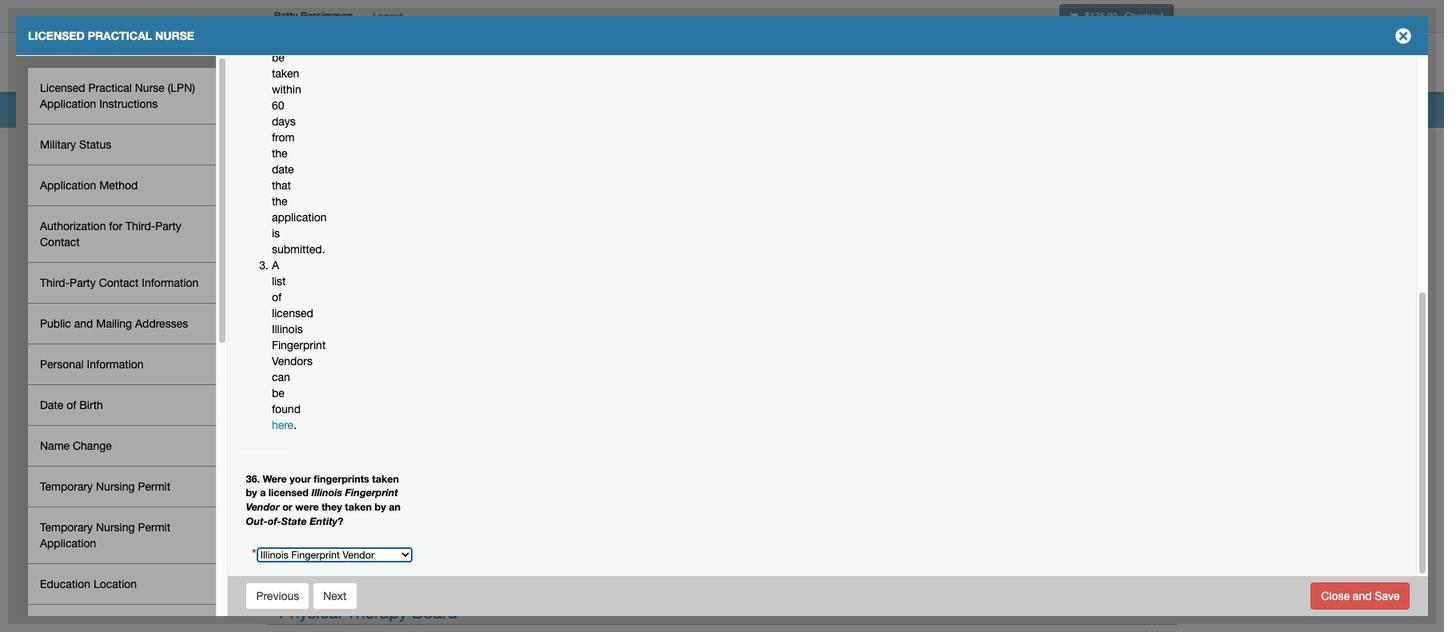 Task type: describe. For each thing, give the bounding box(es) containing it.
chevron down image
[[1144, 627, 1161, 633]]

illinois department of financial and professional regulation image
[[266, 36, 631, 87]]

1 chevron down image from the top
[[1144, 574, 1161, 591]]

shopping cart image
[[1070, 12, 1078, 21]]



Task type: vqa. For each thing, say whether or not it's contained in the screenshot.
button
yes



Task type: locate. For each thing, give the bounding box(es) containing it.
0 vertical spatial chevron down image
[[1144, 574, 1161, 591]]

chevron down image
[[1144, 574, 1161, 591], [1144, 601, 1161, 617]]

close window image
[[1391, 23, 1417, 49]]

1 vertical spatial chevron down image
[[1144, 601, 1161, 617]]

2 chevron down image from the top
[[1144, 601, 1161, 617]]

None button
[[246, 583, 310, 610], [313, 583, 357, 610], [1311, 583, 1410, 610], [246, 583, 310, 610], [313, 583, 357, 610], [1311, 583, 1410, 610]]



